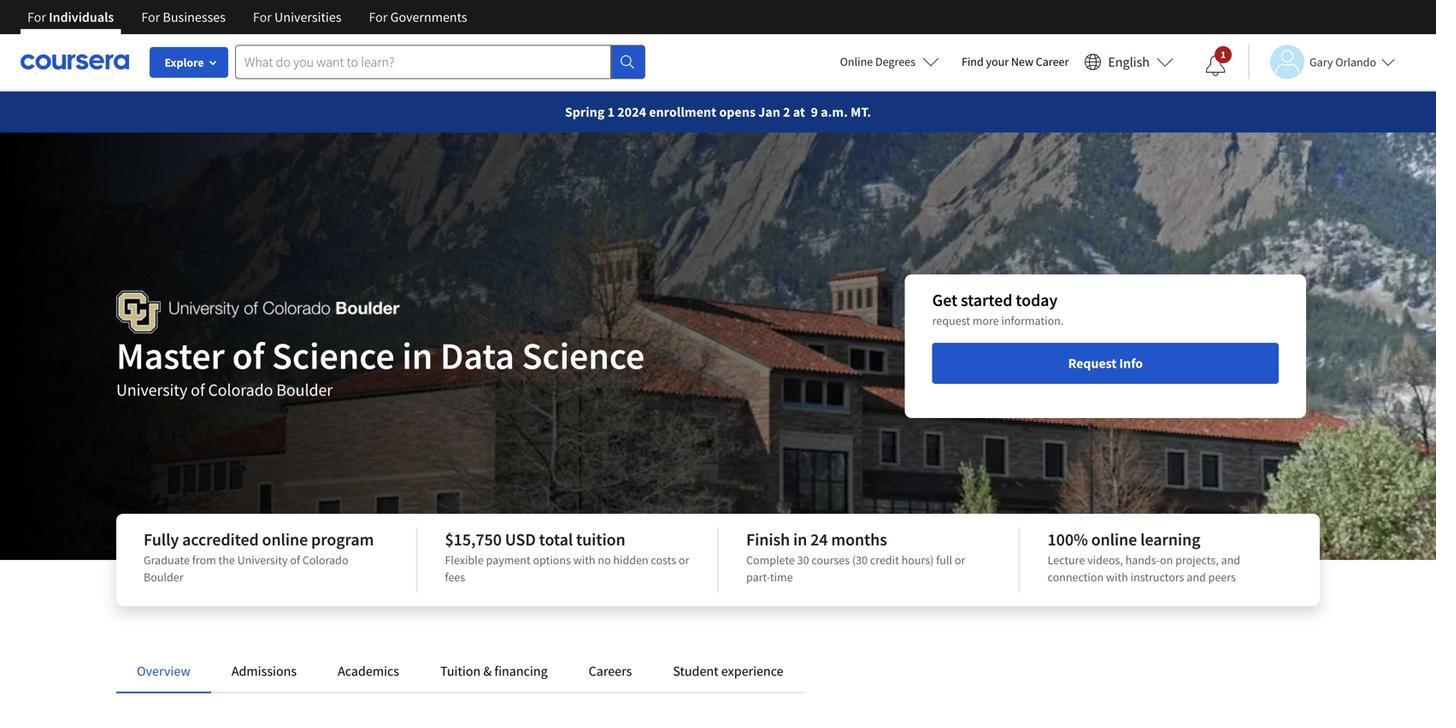 Task type: describe. For each thing, give the bounding box(es) containing it.
careers
[[589, 663, 632, 680]]

for universities
[[253, 9, 342, 26]]

accredited
[[182, 529, 259, 550]]

businesses
[[163, 9, 226, 26]]

time
[[770, 569, 793, 585]]

credit
[[870, 552, 899, 568]]

governments
[[390, 9, 467, 26]]

tuition
[[440, 663, 481, 680]]

from
[[192, 552, 216, 568]]

learning
[[1141, 529, 1201, 550]]

tuition & financing link
[[440, 663, 548, 680]]

english
[[1108, 53, 1150, 71]]

in inside master of science in data science university of colorado boulder
[[402, 332, 433, 379]]

usd
[[505, 529, 536, 550]]

for for governments
[[369, 9, 388, 26]]

payment
[[486, 552, 531, 568]]

months
[[831, 529, 887, 550]]

fees
[[445, 569, 465, 585]]

2 science from the left
[[522, 332, 645, 379]]

0 horizontal spatial of
[[191, 379, 205, 401]]

fully accredited online program graduate from the university of colorado boulder
[[144, 529, 374, 585]]

finish
[[746, 529, 790, 550]]

tuition & financing
[[440, 663, 548, 680]]

gary orlando
[[1310, 54, 1377, 70]]

mt.
[[851, 103, 871, 121]]

for businesses
[[141, 9, 226, 26]]

degrees
[[876, 54, 916, 69]]

or for $15,750 usd total tuition
[[679, 552, 690, 568]]

with inside '$15,750 usd total tuition flexible payment options with no hidden costs or fees'
[[573, 552, 596, 568]]

explore
[[165, 55, 204, 70]]

peers
[[1209, 569, 1236, 585]]

new
[[1011, 54, 1034, 69]]

your
[[986, 54, 1009, 69]]

english button
[[1078, 34, 1181, 90]]

careers link
[[589, 663, 632, 680]]

opens
[[719, 103, 756, 121]]

for for universities
[[253, 9, 272, 26]]

1 button
[[1192, 45, 1240, 86]]

lecture
[[1048, 552, 1085, 568]]

orlando
[[1336, 54, 1377, 70]]

1 vertical spatial and
[[1187, 569, 1206, 585]]

1 science from the left
[[272, 332, 395, 379]]

$15,750 usd total tuition flexible payment options with no hidden costs or fees
[[445, 529, 690, 585]]

in inside finish in 24 months complete 30 courses (30 credit hours) full or part-time
[[793, 529, 807, 550]]

finish in 24 months complete 30 courses (30 credit hours) full or part-time
[[746, 529, 966, 585]]

student experience link
[[673, 663, 784, 680]]

&
[[484, 663, 492, 680]]

request
[[1068, 355, 1117, 372]]

What do you want to learn? text field
[[235, 45, 611, 79]]

tuition
[[576, 529, 626, 550]]

1 vertical spatial 1
[[608, 103, 615, 121]]

spring
[[565, 103, 605, 121]]

online
[[840, 54, 873, 69]]

today
[[1016, 289, 1058, 311]]

request info button
[[933, 343, 1279, 384]]

enrollment
[[649, 103, 717, 121]]

hands-
[[1126, 552, 1160, 568]]

program
[[311, 529, 374, 550]]

boulder inside master of science in data science university of colorado boulder
[[276, 379, 333, 401]]

explore button
[[150, 47, 228, 78]]

9
[[811, 103, 818, 121]]

experience
[[721, 663, 784, 680]]

connection
[[1048, 569, 1104, 585]]

online inside 100% online learning lecture videos, hands-on projects, and connection with instructors and peers
[[1092, 529, 1137, 550]]

24
[[811, 529, 828, 550]]

on
[[1160, 552, 1173, 568]]

online degrees button
[[827, 43, 953, 80]]

part-
[[746, 569, 770, 585]]

university inside fully accredited online program graduate from the university of colorado boulder
[[237, 552, 288, 568]]

get
[[933, 289, 958, 311]]

admissions link
[[232, 663, 297, 680]]

with inside 100% online learning lecture videos, hands-on projects, and connection with instructors and peers
[[1106, 569, 1128, 585]]

for individuals
[[27, 9, 114, 26]]

coursera image
[[21, 48, 129, 75]]



Task type: locate. For each thing, give the bounding box(es) containing it.
0 horizontal spatial science
[[272, 332, 395, 379]]

0 horizontal spatial with
[[573, 552, 596, 568]]

with left no
[[573, 552, 596, 568]]

financing
[[495, 663, 548, 680]]

university inside master of science in data science university of colorado boulder
[[116, 379, 187, 401]]

or for finish in 24 months
[[955, 552, 966, 568]]

0 horizontal spatial and
[[1187, 569, 1206, 585]]

spring 1 2024 enrollment opens jan 2 at  9 a.m. mt.
[[565, 103, 871, 121]]

colorado inside master of science in data science university of colorado boulder
[[208, 379, 273, 401]]

the
[[219, 552, 235, 568]]

0 horizontal spatial 1
[[608, 103, 615, 121]]

colorado inside fully accredited online program graduate from the university of colorado boulder
[[303, 552, 348, 568]]

3 for from the left
[[253, 9, 272, 26]]

get started today request more information. request info
[[933, 289, 1143, 372]]

30
[[797, 552, 809, 568]]

1 vertical spatial with
[[1106, 569, 1128, 585]]

find
[[962, 54, 984, 69]]

for left the individuals
[[27, 9, 46, 26]]

colorado down program
[[303, 552, 348, 568]]

fully
[[144, 529, 179, 550]]

1 vertical spatial in
[[793, 529, 807, 550]]

for left governments
[[369, 9, 388, 26]]

of inside fully accredited online program graduate from the university of colorado boulder
[[290, 552, 300, 568]]

started
[[961, 289, 1013, 311]]

and down projects,
[[1187, 569, 1206, 585]]

1 horizontal spatial boulder
[[276, 379, 333, 401]]

1 or from the left
[[679, 552, 690, 568]]

0 vertical spatial university
[[116, 379, 187, 401]]

1 vertical spatial university
[[237, 552, 288, 568]]

2 online from the left
[[1092, 529, 1137, 550]]

hours)
[[902, 552, 934, 568]]

0 horizontal spatial in
[[402, 332, 433, 379]]

boulder inside fully accredited online program graduate from the university of colorado boulder
[[144, 569, 183, 585]]

data
[[440, 332, 515, 379]]

information.
[[1002, 313, 1064, 328]]

in
[[402, 332, 433, 379], [793, 529, 807, 550]]

projects,
[[1176, 552, 1219, 568]]

overview
[[137, 663, 191, 680]]

0 horizontal spatial boulder
[[144, 569, 183, 585]]

career
[[1036, 54, 1069, 69]]

with down 'videos,'
[[1106, 569, 1128, 585]]

flexible
[[445, 552, 484, 568]]

1 horizontal spatial and
[[1222, 552, 1241, 568]]

master of science in data science university of colorado boulder
[[116, 332, 645, 401]]

(30
[[852, 552, 868, 568]]

or
[[679, 552, 690, 568], [955, 552, 966, 568]]

2 or from the left
[[955, 552, 966, 568]]

master
[[116, 332, 225, 379]]

banner navigation
[[14, 0, 481, 34]]

boulder
[[276, 379, 333, 401], [144, 569, 183, 585]]

0 vertical spatial with
[[573, 552, 596, 568]]

2 horizontal spatial of
[[290, 552, 300, 568]]

1 horizontal spatial science
[[522, 332, 645, 379]]

0 vertical spatial 1
[[1221, 48, 1226, 61]]

online inside fully accredited online program graduate from the university of colorado boulder
[[262, 529, 308, 550]]

or right full
[[955, 552, 966, 568]]

options
[[533, 552, 571, 568]]

with
[[573, 552, 596, 568], [1106, 569, 1128, 585]]

1 horizontal spatial 1
[[1221, 48, 1226, 61]]

find your new career
[[962, 54, 1069, 69]]

1 horizontal spatial or
[[955, 552, 966, 568]]

colorado down university of colorado boulder logo
[[208, 379, 273, 401]]

None search field
[[235, 45, 646, 79]]

1 for from the left
[[27, 9, 46, 26]]

0 horizontal spatial colorado
[[208, 379, 273, 401]]

100%
[[1048, 529, 1088, 550]]

student experience
[[673, 663, 784, 680]]

for
[[27, 9, 46, 26], [141, 9, 160, 26], [253, 9, 272, 26], [369, 9, 388, 26]]

1 horizontal spatial online
[[1092, 529, 1137, 550]]

universities
[[275, 9, 342, 26]]

2 for from the left
[[141, 9, 160, 26]]

or inside finish in 24 months complete 30 courses (30 credit hours) full or part-time
[[955, 552, 966, 568]]

of
[[232, 332, 264, 379], [191, 379, 205, 401], [290, 552, 300, 568]]

no
[[598, 552, 611, 568]]

or inside '$15,750 usd total tuition flexible payment options with no hidden costs or fees'
[[679, 552, 690, 568]]

overview link
[[137, 663, 191, 680]]

2
[[783, 103, 791, 121]]

graduate
[[144, 552, 190, 568]]

$15,750
[[445, 529, 502, 550]]

costs
[[651, 552, 676, 568]]

1 online from the left
[[262, 529, 308, 550]]

science
[[272, 332, 395, 379], [522, 332, 645, 379]]

0 horizontal spatial online
[[262, 529, 308, 550]]

complete
[[746, 552, 795, 568]]

find your new career link
[[953, 51, 1078, 73]]

request
[[933, 313, 971, 328]]

online left program
[[262, 529, 308, 550]]

1 inside "button"
[[1221, 48, 1226, 61]]

or right costs at the bottom
[[679, 552, 690, 568]]

online degrees
[[840, 54, 916, 69]]

videos,
[[1088, 552, 1123, 568]]

jan
[[759, 103, 781, 121]]

colorado
[[208, 379, 273, 401], [303, 552, 348, 568]]

gary
[[1310, 54, 1333, 70]]

and
[[1222, 552, 1241, 568], [1187, 569, 1206, 585]]

4 for from the left
[[369, 9, 388, 26]]

academics link
[[338, 663, 399, 680]]

0 vertical spatial boulder
[[276, 379, 333, 401]]

in left data
[[402, 332, 433, 379]]

100% online learning lecture videos, hands-on projects, and connection with instructors and peers
[[1048, 529, 1241, 585]]

1 horizontal spatial in
[[793, 529, 807, 550]]

in left 24
[[793, 529, 807, 550]]

for for individuals
[[27, 9, 46, 26]]

0 vertical spatial colorado
[[208, 379, 273, 401]]

2024
[[618, 103, 646, 121]]

instructors
[[1131, 569, 1185, 585]]

1 horizontal spatial university
[[237, 552, 288, 568]]

for for businesses
[[141, 9, 160, 26]]

individuals
[[49, 9, 114, 26]]

student
[[673, 663, 719, 680]]

info
[[1120, 355, 1143, 372]]

0 vertical spatial and
[[1222, 552, 1241, 568]]

academics
[[338, 663, 399, 680]]

0 vertical spatial in
[[402, 332, 433, 379]]

more
[[973, 313, 999, 328]]

gary orlando button
[[1248, 45, 1396, 79]]

and up peers
[[1222, 552, 1241, 568]]

show notifications image
[[1206, 56, 1226, 76]]

admissions
[[232, 663, 297, 680]]

total
[[539, 529, 573, 550]]

hidden
[[613, 552, 649, 568]]

for left businesses
[[141, 9, 160, 26]]

online up 'videos,'
[[1092, 529, 1137, 550]]

1 vertical spatial boulder
[[144, 569, 183, 585]]

for governments
[[369, 9, 467, 26]]

university of colorado boulder logo image
[[116, 291, 400, 333]]

0 horizontal spatial university
[[116, 379, 187, 401]]

1 horizontal spatial of
[[232, 332, 264, 379]]

0 horizontal spatial or
[[679, 552, 690, 568]]

for left universities
[[253, 9, 272, 26]]

courses
[[812, 552, 850, 568]]

1 horizontal spatial colorado
[[303, 552, 348, 568]]

1 vertical spatial colorado
[[303, 552, 348, 568]]

1 horizontal spatial with
[[1106, 569, 1128, 585]]



Task type: vqa. For each thing, say whether or not it's contained in the screenshot.
any to the right
no



